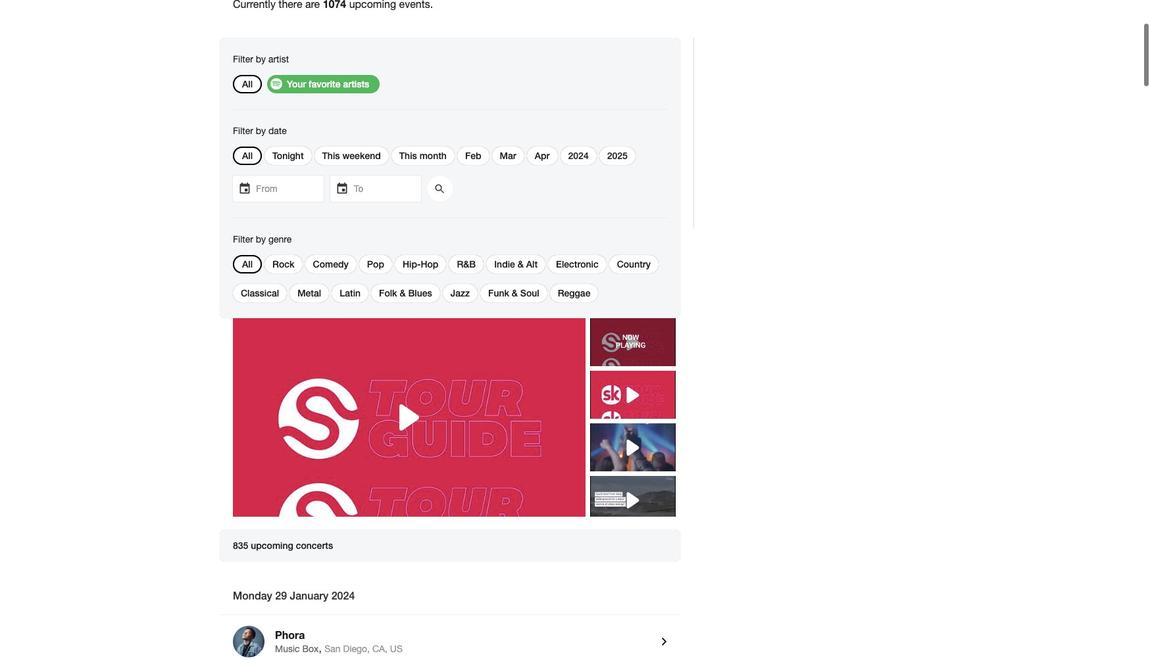 Task type: describe. For each thing, give the bounding box(es) containing it.
feb
[[465, 150, 482, 161]]

this for this weekend
[[322, 150, 340, 161]]

your
[[287, 78, 306, 90]]

all for rock
[[242, 259, 253, 270]]

835 upcoming concerts
[[233, 540, 333, 552]]

comedy
[[313, 259, 349, 270]]

funk
[[488, 288, 509, 299]]

your favorite artists button
[[267, 75, 380, 93]]

us
[[390, 644, 403, 655]]

this month
[[399, 150, 447, 161]]

29
[[275, 590, 287, 602]]

hip-hop link
[[403, 259, 439, 270]]

reggae link
[[558, 288, 591, 299]]

metal
[[298, 288, 321, 299]]

your favorite artists
[[287, 78, 370, 90]]

phora link
[[275, 629, 652, 644]]

hop
[[421, 259, 439, 270]]

box
[[302, 644, 319, 655]]

soul
[[521, 288, 540, 299]]

1 all link from the top
[[242, 78, 253, 90]]

To text field
[[331, 176, 422, 202]]

funk & soul
[[488, 288, 540, 299]]

monday
[[233, 590, 272, 602]]

& for alt
[[518, 259, 524, 270]]

hip-hop
[[403, 259, 439, 270]]

filter by date
[[233, 126, 287, 136]]

& for blues
[[400, 288, 406, 299]]

weekend
[[343, 150, 381, 161]]

filter for tonight
[[233, 126, 253, 136]]

folk
[[379, 288, 397, 299]]

,
[[319, 643, 322, 655]]

comedy link
[[313, 259, 349, 270]]

electronic
[[556, 259, 599, 270]]

2025
[[607, 150, 628, 161]]

january
[[290, 590, 329, 602]]

upcoming
[[251, 540, 293, 552]]

indie
[[494, 259, 515, 270]]

electronic link
[[556, 259, 599, 270]]

1 vertical spatial 2024
[[332, 590, 355, 602]]

country link
[[617, 259, 651, 270]]

by for tonight
[[256, 126, 266, 136]]

music
[[275, 644, 300, 655]]

artists
[[343, 78, 370, 90]]

diego,
[[343, 644, 370, 655]]

1 by from the top
[[256, 54, 266, 65]]

country
[[617, 259, 651, 270]]

concerts
[[296, 540, 333, 552]]

apr link
[[535, 150, 550, 161]]

r&b
[[457, 259, 476, 270]]

artist
[[269, 54, 289, 65]]

all link for tonight
[[242, 150, 253, 161]]

date
[[269, 126, 287, 136]]



Task type: vqa. For each thing, say whether or not it's contained in the screenshot.
"&" related to Blues
yes



Task type: locate. For each thing, give the bounding box(es) containing it.
0 vertical spatial by
[[256, 54, 266, 65]]

835
[[233, 540, 248, 552]]

by left artist
[[256, 54, 266, 65]]

reggae
[[558, 288, 591, 299]]

all link down the filter by date
[[242, 150, 253, 161]]

2 filter from the top
[[233, 126, 253, 136]]

monday 29 january 2024
[[233, 590, 355, 602]]

1 vertical spatial filter
[[233, 126, 253, 136]]

all for tonight
[[242, 150, 253, 161]]

by
[[256, 54, 266, 65], [256, 126, 266, 136], [256, 234, 266, 245]]

&
[[518, 259, 524, 270], [400, 288, 406, 299], [512, 288, 518, 299]]

1 horizontal spatial 2024
[[568, 150, 589, 161]]

indie & alt
[[494, 259, 538, 270]]

2 vertical spatial by
[[256, 234, 266, 245]]

rock link
[[273, 259, 295, 270]]

1 vertical spatial by
[[256, 126, 266, 136]]

phora music box , san diego, ca, us
[[275, 629, 403, 655]]

phora
[[275, 629, 305, 642]]

tonight
[[273, 150, 304, 161]]

this weekend link
[[322, 150, 381, 161]]

this weekend
[[322, 150, 381, 161]]

filter for rock
[[233, 234, 253, 245]]

all link down 'filter by artist'
[[242, 78, 253, 90]]

filter left artist
[[233, 54, 253, 65]]

all down the filter by date
[[242, 150, 253, 161]]

& right folk
[[400, 288, 406, 299]]

1 all from the top
[[242, 78, 253, 90]]

filter by artist
[[233, 54, 289, 65]]

ca,
[[372, 644, 388, 655]]

indie & alt link
[[494, 259, 538, 270]]

this left weekend
[[322, 150, 340, 161]]

3 all from the top
[[242, 259, 253, 270]]

& left 'alt'
[[518, 259, 524, 270]]

From text field
[[233, 176, 324, 202]]

favorite
[[309, 78, 341, 90]]

2 all link from the top
[[242, 150, 253, 161]]

None submit
[[427, 176, 453, 202]]

filter
[[233, 54, 253, 65], [233, 126, 253, 136], [233, 234, 253, 245]]

blues
[[408, 288, 432, 299]]

jazz link
[[451, 288, 470, 299]]

month
[[420, 150, 447, 161]]

tonight link
[[273, 150, 304, 161]]

alt
[[526, 259, 538, 270]]

... image
[[236, 182, 250, 194]]

rock
[[273, 259, 295, 270]]

filter left genre
[[233, 234, 253, 245]]

all link for rock
[[242, 259, 253, 270]]

2024 link
[[568, 150, 589, 161]]

1 vertical spatial all
[[242, 150, 253, 161]]

0 vertical spatial filter
[[233, 54, 253, 65]]

mar
[[500, 150, 517, 161]]

feb link
[[465, 150, 482, 161]]

classical link
[[241, 288, 279, 299]]

phora live image
[[233, 627, 265, 658]]

& left soul
[[512, 288, 518, 299]]

2025 link
[[607, 150, 628, 161]]

this month link
[[399, 150, 447, 161]]

1 vertical spatial all link
[[242, 150, 253, 161]]

folk & blues
[[379, 288, 432, 299]]

classical
[[241, 288, 279, 299]]

3 all link from the top
[[242, 259, 253, 270]]

1 this from the left
[[322, 150, 340, 161]]

0 vertical spatial all
[[242, 78, 253, 90]]

jazz
[[451, 288, 470, 299]]

1 horizontal spatial this
[[399, 150, 417, 161]]

2024
[[568, 150, 589, 161], [332, 590, 355, 602]]

0 horizontal spatial 2024
[[332, 590, 355, 602]]

by left genre
[[256, 234, 266, 245]]

mar link
[[500, 150, 517, 161]]

2 vertical spatial filter
[[233, 234, 253, 245]]

this for this month
[[399, 150, 417, 161]]

hip-
[[403, 259, 421, 270]]

all link down "filter by genre"
[[242, 259, 253, 270]]

genre
[[269, 234, 292, 245]]

3 by from the top
[[256, 234, 266, 245]]

2 vertical spatial all
[[242, 259, 253, 270]]

all down 'filter by artist'
[[242, 78, 253, 90]]

& for soul
[[512, 288, 518, 299]]

... image
[[334, 182, 348, 194]]

0 vertical spatial all link
[[242, 78, 253, 90]]

funk & soul link
[[488, 288, 540, 299]]

apr
[[535, 150, 550, 161]]

pop link
[[367, 259, 384, 270]]

2 vertical spatial all link
[[242, 259, 253, 270]]

2 this from the left
[[399, 150, 417, 161]]

0 vertical spatial 2024
[[568, 150, 589, 161]]

2 by from the top
[[256, 126, 266, 136]]

pop
[[367, 259, 384, 270]]

all link
[[242, 78, 253, 90], [242, 150, 253, 161], [242, 259, 253, 270]]

2024 right apr
[[568, 150, 589, 161]]

this
[[322, 150, 340, 161], [399, 150, 417, 161]]

latin
[[340, 288, 361, 299]]

san
[[325, 644, 341, 655]]

filter by genre
[[233, 234, 292, 245]]

r&b link
[[457, 259, 476, 270]]

latin link
[[340, 288, 361, 299]]

by left date
[[256, 126, 266, 136]]

by for rock
[[256, 234, 266, 245]]

0 horizontal spatial this
[[322, 150, 340, 161]]

all down "filter by genre"
[[242, 259, 253, 270]]

2 all from the top
[[242, 150, 253, 161]]

filter left date
[[233, 126, 253, 136]]

2024 right january
[[332, 590, 355, 602]]

music box link
[[275, 644, 319, 655]]

this left month
[[399, 150, 417, 161]]

3 filter from the top
[[233, 234, 253, 245]]

1 filter from the top
[[233, 54, 253, 65]]

metal link
[[298, 288, 321, 299]]

all
[[242, 78, 253, 90], [242, 150, 253, 161], [242, 259, 253, 270]]

folk & blues link
[[379, 288, 432, 299]]



